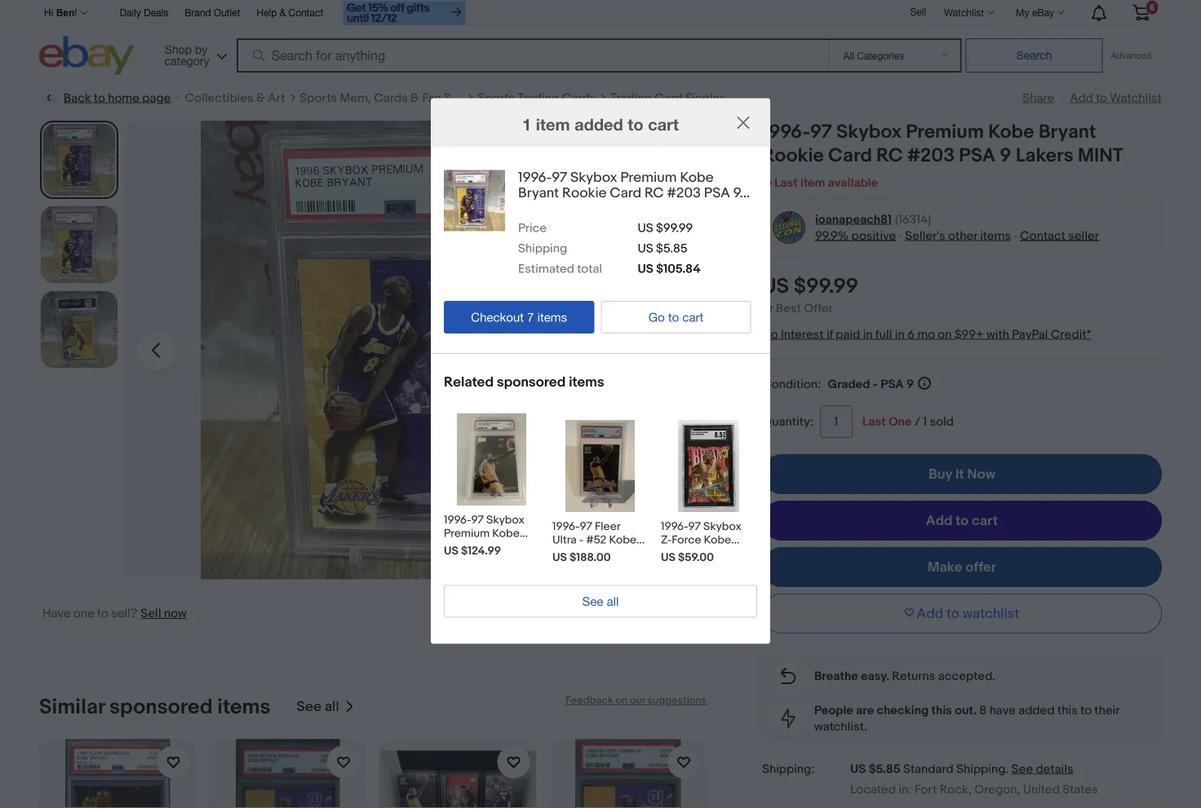 Task type: vqa. For each thing, say whether or not it's contained in the screenshot.
Item description from the seller at the top left
no



Task type: locate. For each thing, give the bounding box(es) containing it.
0 horizontal spatial -
[[579, 534, 584, 547]]

their
[[1095, 703, 1119, 718]]

premium inside the 1996-97 skybox premium kobe bryant rookie #55 psa 9 mint los angeles lakers rc
[[444, 527, 490, 541]]

available
[[828, 175, 878, 190]]

0 horizontal spatial graded
[[661, 573, 701, 587]]

0 horizontal spatial all
[[325, 699, 339, 716]]

daily
[[120, 7, 141, 18]]

rc down $124.99
[[480, 580, 496, 594]]

all
[[607, 595, 619, 609], [325, 699, 339, 716]]

item down "sports trading cards" link
[[536, 115, 570, 134]]

1 horizontal spatial us $5.85
[[850, 762, 901, 777]]

with details__icon image left people
[[781, 709, 796, 729]]

1996- for 1996-97 skybox premium kobe bryant rookie card rc #203 psa 9...
[[518, 169, 552, 187]]

us up the located
[[850, 762, 866, 777]]

1 vertical spatial all
[[325, 699, 339, 716]]

1996-97 skybox premium kobe bryant rookie card rc #203 psa 9 lakers mint - picture 1 of 3 image
[[124, 121, 736, 580]]

1 horizontal spatial $99.99
[[794, 274, 859, 300]]

1 horizontal spatial see all
[[582, 595, 619, 609]]

last for last one / 1 sold
[[862, 415, 886, 429]]

watchlist
[[944, 7, 984, 18], [1110, 91, 1162, 105]]

1996- up last item available
[[762, 121, 810, 144]]

psa right #55
[[467, 554, 489, 567]]

kobe up $124.99
[[492, 527, 520, 541]]

skybox inside the 1996-97 skybox premium kobe bryant rookie #55 psa 9 mint los angeles lakers rc
[[486, 514, 525, 528]]

bryant inside "1996-97 skybox premium kobe bryant rookie card rc #203 psa 9 lakers mint"
[[1039, 121, 1096, 144]]

sponsored for related
[[497, 374, 566, 392]]

0 horizontal spatial 1
[[522, 115, 531, 134]]

oregon,
[[975, 783, 1020, 798]]

skybox right force
[[703, 520, 742, 534]]

similar
[[39, 695, 105, 720]]

mo
[[917, 327, 935, 342]]

$99+
[[955, 327, 984, 342]]

with details__icon image
[[781, 668, 796, 685], [781, 709, 796, 729]]

united
[[1023, 783, 1060, 798]]

1996-97 skybox z-force kobe bryant rookie card rc #142 graded sgc 8.5
[[661, 520, 746, 587]]

related sponsored items
[[444, 374, 604, 392]]

mint inside "1996-97 skybox premium kobe bryant rookie card rc #203 psa 9 lakers mint"
[[1078, 144, 1123, 167]]

97 inside "1996-97 fleer ultra - #52 kobe bryant psa 9 rookie card"
[[580, 520, 592, 534]]

8
[[980, 703, 987, 718]]

back to home page
[[64, 91, 171, 105]]

1996- inside the 1996-97 skybox premium kobe bryant rookie card rc #203 psa 9...
[[518, 169, 552, 187]]

1 horizontal spatial all
[[607, 595, 619, 609]]

0 vertical spatial sell
[[910, 6, 926, 17]]

0 vertical spatial premium
[[906, 121, 984, 144]]

accepted.
[[938, 669, 995, 684]]

cart for go
[[683, 310, 704, 325]]

1 horizontal spatial &
[[280, 7, 286, 18]]

0 vertical spatial cart
[[648, 115, 679, 134]]

sports trading cards link
[[478, 90, 596, 106]]

& left art
[[256, 91, 265, 105]]

force
[[672, 534, 701, 547]]

$99.99 up offer
[[794, 274, 859, 300]]

on right mo
[[938, 327, 952, 342]]

card down z-
[[661, 560, 687, 574]]

added inside document
[[575, 115, 623, 134]]

kobe inside "1996-97 skybox premium kobe bryant rookie card rc #203 psa 9 lakers mint"
[[988, 121, 1034, 144]]

1996- for 1996-97 skybox premium kobe bryant rookie #55 psa 9 mint los angeles lakers rc
[[444, 514, 471, 528]]

added right have
[[1019, 703, 1055, 718]]

mint
[[1078, 144, 1123, 167], [500, 554, 527, 567]]

1 cards from the left
[[374, 91, 408, 105]]

psa inside the 1996-97 skybox premium kobe bryant rookie card rc #203 psa 9...
[[704, 185, 730, 202]]

sponsored inside 1 item added to cart document
[[497, 374, 566, 392]]

cards right mem,
[[374, 91, 408, 105]]

1 horizontal spatial last
[[862, 415, 886, 429]]

shipping inside 1 item added to cart document
[[518, 242, 567, 256]]

shipping up located in: fort rock, oregon, united states
[[957, 762, 1006, 777]]

0 vertical spatial lakers
[[1016, 144, 1074, 167]]

9 inside "1996-97 fleer ultra - #52 kobe bryant psa 9 rookie card"
[[612, 547, 619, 561]]

0 horizontal spatial sports
[[300, 91, 337, 105]]

1 vertical spatial $5.85
[[869, 762, 901, 777]]

1 vertical spatial last
[[862, 415, 886, 429]]

1 horizontal spatial graded
[[828, 377, 870, 392]]

bryant inside the 1996-97 skybox premium kobe bryant rookie #55 psa 9 mint los angeles lakers rc
[[444, 540, 477, 554]]

0 vertical spatial #203
[[907, 144, 955, 167]]

1 item added to cart
[[522, 115, 679, 134]]

1 vertical spatial item
[[801, 175, 825, 190]]

this left out.
[[932, 703, 952, 718]]

- left #52
[[579, 534, 584, 547]]

items for similar sponsored items
[[217, 695, 271, 720]]

&
[[280, 7, 286, 18], [256, 91, 265, 105], [411, 91, 419, 105]]

cart down trading card singles 'link'
[[648, 115, 679, 134]]

1 right /
[[923, 415, 927, 429]]

0 horizontal spatial see all link
[[297, 695, 356, 720]]

cart right "go"
[[683, 310, 704, 325]]

0 vertical spatial mint
[[1078, 144, 1123, 167]]

-
[[873, 377, 878, 392], [579, 534, 584, 547]]

contact right help
[[289, 7, 323, 18]]

to
[[94, 91, 105, 105], [1096, 91, 1107, 105], [628, 115, 644, 134], [668, 310, 679, 325], [956, 513, 969, 530], [947, 606, 960, 623], [97, 607, 108, 621], [1081, 703, 1092, 718]]

card
[[655, 91, 682, 105], [828, 144, 872, 167], [610, 185, 642, 202], [591, 560, 617, 574], [661, 560, 687, 574]]

0 horizontal spatial sell
[[141, 607, 161, 621]]

$105.84
[[656, 262, 701, 277]]

lakers down share
[[1016, 144, 1074, 167]]

0 horizontal spatial cart
[[648, 115, 679, 134]]

watchlist.
[[814, 720, 867, 734]]

shipping:
[[762, 762, 815, 777]]

us up los
[[444, 545, 459, 559]]

kobe inside 1996-97 skybox z-force kobe bryant rookie card rc #142 graded sgc 8.5
[[704, 534, 731, 547]]

other
[[948, 229, 977, 243]]

0 vertical spatial contact
[[289, 7, 323, 18]]

bryant inside the 1996-97 skybox premium kobe bryant rookie card rc #203 psa 9...
[[518, 185, 559, 202]]

added down "sports trading cards" link
[[575, 115, 623, 134]]

0 horizontal spatial see all
[[297, 699, 339, 716]]

1996- up us $124.99
[[444, 514, 471, 528]]

0 horizontal spatial $5.85
[[656, 242, 688, 256]]

0 horizontal spatial lakers
[[444, 580, 477, 594]]

cards up 1 item added to cart
[[562, 91, 596, 105]]

1 sports from the left
[[300, 91, 337, 105]]

& left fan
[[411, 91, 419, 105]]

watchlist inside account navigation
[[944, 7, 984, 18]]

2 vertical spatial see
[[1011, 762, 1033, 777]]

0 horizontal spatial mint
[[500, 554, 527, 567]]

make
[[928, 559, 963, 576]]

trading inside 'link'
[[611, 91, 652, 105]]

0 horizontal spatial trading
[[518, 91, 559, 105]]

1 horizontal spatial 1
[[923, 415, 927, 429]]

standard
[[903, 762, 954, 777]]

watchlist right sell link
[[944, 7, 984, 18]]

2 trading from the left
[[611, 91, 652, 105]]

add
[[1070, 91, 1093, 105], [926, 513, 953, 530], [917, 606, 944, 623]]

2 horizontal spatial premium
[[906, 121, 984, 144]]

rookie down ultra
[[552, 560, 589, 574]]

checkout 7 items link
[[444, 301, 594, 334]]

#203 inside the 1996-97 skybox premium kobe bryant rookie card rc #203 psa 9...
[[667, 185, 701, 202]]

#203 for 9...
[[667, 185, 701, 202]]

1 vertical spatial watchlist
[[1110, 91, 1162, 105]]

are
[[856, 703, 874, 718]]

rc up available
[[876, 144, 903, 167]]

us up or
[[762, 274, 789, 300]]

0 vertical spatial all
[[607, 595, 619, 609]]

this left their
[[1058, 703, 1078, 718]]

0 vertical spatial watchlist
[[944, 7, 984, 18]]

mem,
[[340, 91, 371, 105]]

in left 6
[[895, 327, 905, 342]]

rookie for 1996-97 skybox premium kobe bryant rookie #55 psa 9 mint los angeles lakers rc
[[480, 540, 516, 554]]

price
[[518, 221, 547, 236]]

sports left mem,
[[300, 91, 337, 105]]

added inside 8 have added this to their watchlist.
[[1019, 703, 1055, 718]]

#203 inside "1996-97 skybox premium kobe bryant rookie card rc #203 psa 9 lakers mint"
[[907, 144, 955, 167]]

1 vertical spatial $99.99
[[794, 274, 859, 300]]

to right one
[[97, 607, 108, 621]]

1 item added to cart document
[[431, 98, 770, 644]]

$5.85 up "us $105.84" at the right top
[[656, 242, 688, 256]]

0 vertical spatial see
[[582, 595, 603, 609]]

0 vertical spatial add
[[1070, 91, 1093, 105]]

rookie inside "1996-97 skybox premium kobe bryant rookie card rc #203 psa 9 lakers mint"
[[762, 144, 824, 167]]

full
[[876, 327, 892, 342]]

in left full
[[863, 327, 873, 342]]

$99.99 inside us $99.99 or best offer
[[794, 274, 859, 300]]

shop
[[444, 91, 473, 105]]

1 horizontal spatial item
[[801, 175, 825, 190]]

skybox inside the 1996-97 skybox premium kobe bryant rookie card rc #203 psa 9...
[[570, 169, 617, 187]]

psa
[[959, 144, 996, 167], [704, 185, 730, 202], [881, 377, 904, 392], [588, 547, 609, 561], [467, 554, 489, 567]]

graded
[[828, 377, 870, 392], [661, 573, 701, 587]]

0 vertical spatial us $5.85
[[638, 242, 688, 256]]

rc up us $99.99
[[645, 185, 664, 202]]

1996-97 fleer ultra - #52 kobe bryant psa 9 rookie card
[[552, 520, 637, 574]]

1 horizontal spatial sports
[[478, 91, 515, 105]]

8 have added this to their watchlist.
[[814, 703, 1119, 734]]

trading card singles link
[[611, 90, 726, 106]]

fan
[[422, 91, 441, 105]]

contact inside account navigation
[[289, 7, 323, 18]]

account navigation
[[39, 0, 1162, 27]]

items for related sponsored items
[[569, 374, 604, 392]]

us down us $99.99
[[638, 242, 653, 256]]

to up make offer link
[[956, 513, 969, 530]]

us down z-
[[661, 551, 676, 565]]

kobe up #142
[[704, 534, 731, 547]]

added for to
[[575, 115, 623, 134]]

0 horizontal spatial watchlist
[[944, 7, 984, 18]]

$99.99 up $105.84
[[656, 221, 693, 236]]

graded inside 1996-97 skybox z-force kobe bryant rookie card rc #142 graded sgc 8.5
[[661, 573, 701, 587]]

97 for 1996-97 skybox premium kobe bryant rookie #55 psa 9 mint los angeles lakers rc
[[471, 514, 484, 528]]

2 vertical spatial premium
[[444, 527, 490, 541]]

rookie inside the 1996-97 skybox premium kobe bryant rookie #55 psa 9 mint los angeles lakers rc
[[480, 540, 516, 554]]

lakers down #55
[[444, 580, 477, 594]]

0 vertical spatial 1
[[522, 115, 531, 134]]

2 cards from the left
[[562, 91, 596, 105]]

skybox inside "1996-97 skybox premium kobe bryant rookie card rc #203 psa 9 lakers mint"
[[836, 121, 902, 144]]

easy.
[[861, 669, 890, 684]]

0 horizontal spatial contact
[[289, 7, 323, 18]]

1 vertical spatial see all link
[[297, 695, 356, 720]]

with details__icon image left breathe
[[781, 668, 796, 685]]

1996- inside "1996-97 skybox premium kobe bryant rookie card rc #203 psa 9 lakers mint"
[[762, 121, 810, 144]]

$5.85 inside 1 item added to cart document
[[656, 242, 688, 256]]

bryant inside 1996-97 skybox z-force kobe bryant rookie card rc #142 graded sgc 8.5
[[661, 547, 694, 561]]

See all text field
[[297, 699, 339, 716]]

items
[[980, 229, 1011, 243], [537, 310, 567, 325], [569, 374, 604, 392], [217, 695, 271, 720]]

positive
[[852, 229, 896, 243]]

get an extra 15% off image
[[343, 1, 465, 25]]

2 vertical spatial cart
[[972, 513, 998, 530]]

6
[[907, 327, 915, 342]]

1 horizontal spatial sponsored
[[497, 374, 566, 392]]

97 up $59.00
[[688, 520, 701, 534]]

card down #52
[[591, 560, 617, 574]]

1 in from the left
[[863, 327, 873, 342]]

1 vertical spatial mint
[[500, 554, 527, 567]]

sponsored
[[497, 374, 566, 392], [109, 695, 213, 720]]

sell left now
[[141, 607, 161, 621]]

1 horizontal spatial contact
[[1020, 229, 1066, 243]]

1 vertical spatial lakers
[[444, 580, 477, 594]]

2 this from the left
[[1058, 703, 1078, 718]]

last left one
[[862, 415, 886, 429]]

rookie inside "1996-97 fleer ultra - #52 kobe bryant psa 9 rookie card"
[[552, 560, 589, 574]]

card inside 1996-97 skybox z-force kobe bryant rookie card rc #142 graded sgc 8.5
[[661, 560, 687, 574]]

located in: fort rock, oregon, united states
[[850, 783, 1098, 798]]

add inside add to watchlist button
[[917, 606, 944, 623]]

97 up $124.99
[[471, 514, 484, 528]]

1 horizontal spatial $5.85
[[869, 762, 901, 777]]

sell left watchlist link
[[910, 6, 926, 17]]

1996- up us $59.00
[[661, 520, 688, 534]]

rc inside "1996-97 skybox premium kobe bryant rookie card rc #203 psa 9 lakers mint"
[[876, 144, 903, 167]]

1996- up price
[[518, 169, 552, 187]]

item left available
[[801, 175, 825, 190]]

us $5.85 up the located
[[850, 762, 901, 777]]

located
[[850, 783, 896, 798]]

$99.99 inside 1 item added to cart document
[[656, 221, 693, 236]]

banner containing sell
[[39, 0, 1162, 79]]

kobe
[[988, 121, 1034, 144], [680, 169, 714, 187], [492, 527, 520, 541], [609, 534, 637, 547], [704, 534, 731, 547]]

advanced link
[[1103, 39, 1160, 72]]

add for add to watchlist
[[917, 606, 944, 623]]

$5.85
[[656, 242, 688, 256], [869, 762, 901, 777]]

& inside "link"
[[256, 91, 265, 105]]

to down advanced link
[[1096, 91, 1107, 105]]

1 vertical spatial added
[[1019, 703, 1055, 718]]

cart down now
[[972, 513, 998, 530]]

97 inside 1996-97 skybox z-force kobe bryant rookie card rc #142 graded sgc 8.5
[[688, 520, 701, 534]]

this inside 8 have added this to their watchlist.
[[1058, 703, 1078, 718]]

None submit
[[966, 38, 1103, 73]]

with details__icon image for people are checking this out.
[[781, 709, 796, 729]]

banner
[[39, 0, 1162, 79]]

to inside button
[[947, 606, 960, 623]]

97 down 1 item added to cart
[[552, 169, 567, 187]]

1 this from the left
[[932, 703, 952, 718]]

1 horizontal spatial lakers
[[1016, 144, 1074, 167]]

brand outlet
[[185, 7, 240, 18]]

skybox down 1 item added to cart
[[570, 169, 617, 187]]

premium inside the 1996-97 skybox premium kobe bryant rookie card rc #203 psa 9...
[[621, 169, 677, 187]]

in:
[[899, 783, 912, 798]]

out.
[[955, 703, 977, 718]]

psa down fleer
[[588, 547, 609, 561]]

1 horizontal spatial added
[[1019, 703, 1055, 718]]

sports mem, cards & fan shop sports trading cards
[[300, 91, 596, 105]]

card up available
[[828, 144, 872, 167]]

1996- inside "1996-97 fleer ultra - #52 kobe bryant psa 9 rookie card"
[[552, 520, 580, 534]]

0 vertical spatial added
[[575, 115, 623, 134]]

picture 1 of 3 image
[[42, 122, 117, 197]]

0 horizontal spatial premium
[[444, 527, 490, 541]]

0 horizontal spatial us $5.85
[[638, 242, 688, 256]]

on
[[938, 327, 952, 342], [616, 695, 628, 708]]

0 vertical spatial -
[[873, 377, 878, 392]]

kobe inside the 1996-97 skybox premium kobe bryant rookie #55 psa 9 mint los angeles lakers rc
[[492, 527, 520, 541]]

us $99.99
[[638, 221, 693, 236]]

1996- for 1996-97 skybox z-force kobe bryant rookie card rc #142 graded sgc 8.5
[[661, 520, 688, 534]]

card up us $99.99
[[610, 185, 642, 202]]

us left $105.84
[[638, 262, 654, 277]]

picture 3 of 3 image
[[41, 291, 118, 368]]

make offer link
[[762, 548, 1162, 588]]

2 horizontal spatial see
[[1011, 762, 1033, 777]]

rookie for 1996-97 skybox premium kobe bryant rookie card rc #203 psa 9 lakers mint
[[762, 144, 824, 167]]

us down the 1996-97 skybox premium kobe bryant rookie card rc #203 psa 9...
[[638, 221, 653, 236]]

0 horizontal spatial $99.99
[[656, 221, 693, 236]]

now
[[164, 607, 187, 621]]

& inside account navigation
[[280, 7, 286, 18]]

1996- left #52
[[552, 520, 580, 534]]

watchlist down advanced link
[[1110, 91, 1162, 105]]

& right help
[[280, 7, 286, 18]]

rc inside the 1996-97 skybox premium kobe bryant rookie card rc #203 psa 9...
[[645, 185, 664, 202]]

0 horizontal spatial on
[[616, 695, 628, 708]]

go
[[649, 310, 665, 325]]

us $5.85 down us $99.99
[[638, 242, 688, 256]]

us for shipping
[[638, 242, 653, 256]]

rookie up last item available
[[762, 144, 824, 167]]

rookie up sgc at the bottom right of page
[[697, 547, 733, 561]]

us for 1996-97 skybox z-force kobe bryant rookie card rc #142 graded sgc 8.5
[[661, 551, 676, 565]]

mint inside the 1996-97 skybox premium kobe bryant rookie #55 psa 9 mint los angeles lakers rc
[[500, 554, 527, 567]]

to down trading card singles 'link'
[[628, 115, 644, 134]]

0 vertical spatial item
[[536, 115, 570, 134]]

1 horizontal spatial this
[[1058, 703, 1078, 718]]

0 vertical spatial $5.85
[[656, 242, 688, 256]]

#203 for 9
[[907, 144, 955, 167]]

- left more information - about this item condition icon
[[873, 377, 878, 392]]

premium inside "1996-97 skybox premium kobe bryant rookie card rc #203 psa 9 lakers mint"
[[906, 121, 984, 144]]

1 down "sports trading cards" link
[[522, 115, 531, 134]]

rookie inside the 1996-97 skybox premium kobe bryant rookie card rc #203 psa 9...
[[562, 185, 607, 202]]

1 vertical spatial #203
[[667, 185, 701, 202]]

see all inside 1 item added to cart document
[[582, 595, 619, 609]]

collectibles & art link
[[185, 90, 285, 106]]

1 vertical spatial sell
[[141, 607, 161, 621]]

on left our
[[616, 695, 628, 708]]

0 horizontal spatial item
[[536, 115, 570, 134]]

deals
[[144, 7, 168, 18]]

1 horizontal spatial sell
[[910, 6, 926, 17]]

1 horizontal spatial cart
[[683, 310, 704, 325]]

similar sponsored items
[[39, 695, 271, 720]]

0 vertical spatial see all link
[[444, 586, 757, 618]]

one
[[889, 415, 912, 429]]

1 vertical spatial sponsored
[[109, 695, 213, 720]]

kobe for los
[[492, 527, 520, 541]]

1 vertical spatial with details__icon image
[[781, 709, 796, 729]]

rookie down 1 item added to cart
[[562, 185, 607, 202]]

to inside "link"
[[94, 91, 105, 105]]

sell
[[910, 6, 926, 17], [141, 607, 161, 621]]

1996- inside the 1996-97 skybox premium kobe bryant rookie #55 psa 9 mint los angeles lakers rc
[[444, 514, 471, 528]]

1 vertical spatial shipping
[[957, 762, 1006, 777]]

last up ioanapeach81 'icon'
[[774, 175, 798, 190]]

add for add to watchlist
[[1070, 91, 1093, 105]]

add for add to cart
[[926, 513, 953, 530]]

/
[[915, 415, 921, 429]]

0 horizontal spatial in
[[863, 327, 873, 342]]

1 horizontal spatial cards
[[562, 91, 596, 105]]

0 vertical spatial last
[[774, 175, 798, 190]]

1 horizontal spatial #203
[[907, 144, 955, 167]]

0 horizontal spatial &
[[256, 91, 265, 105]]

sports right shop
[[478, 91, 515, 105]]

skybox for 1996-97 skybox premium kobe bryant rookie card rc #203 psa 9 lakers mint
[[836, 121, 902, 144]]

0 horizontal spatial added
[[575, 115, 623, 134]]

1 vertical spatial -
[[579, 534, 584, 547]]

collectibles
[[185, 91, 253, 105]]

$5.85 up the located
[[869, 762, 901, 777]]

more information - about this item condition image
[[918, 377, 931, 390]]

2 vertical spatial add
[[917, 606, 944, 623]]

items for checkout 7 items
[[537, 310, 567, 325]]

add inside add to cart link
[[926, 513, 953, 530]]

#203 up us $99.99
[[667, 185, 701, 202]]

97 inside "1996-97 skybox premium kobe bryant rookie card rc #203 psa 9 lakers mint"
[[810, 121, 832, 144]]

graded down us $59.00
[[661, 573, 701, 587]]

#203 up '(16314)'
[[907, 144, 955, 167]]

97 up last item available
[[810, 121, 832, 144]]

0 horizontal spatial #203
[[667, 185, 701, 202]]

skybox inside 1996-97 skybox z-force kobe bryant rookie card rc #142 graded sgc 8.5
[[703, 520, 742, 534]]

psa inside the 1996-97 skybox premium kobe bryant rookie #55 psa 9 mint los angeles lakers rc
[[467, 554, 489, 567]]

your shopping cart contains 6 items image
[[1132, 4, 1151, 21]]

item inside document
[[536, 115, 570, 134]]

collectibles & art
[[185, 91, 285, 105]]

fleer
[[595, 520, 620, 534]]

1996-97 skybox premium kobe bryant rookie card rc #203 psa 9 lakers mint image
[[444, 170, 505, 231]]

last item available
[[774, 175, 878, 190]]

1 horizontal spatial in
[[895, 327, 905, 342]]

add right share button
[[1070, 91, 1093, 105]]

add down the buy
[[926, 513, 953, 530]]

rc left #142
[[689, 560, 705, 574]]

97 inside the 1996-97 skybox premium kobe bryant rookie #55 psa 9 mint los angeles lakers rc
[[471, 514, 484, 528]]

0 vertical spatial see all
[[582, 595, 619, 609]]

to right back
[[94, 91, 105, 105]]

kobe left the 9...
[[680, 169, 714, 187]]

us down ultra
[[552, 551, 567, 565]]

page
[[142, 91, 171, 105]]

add down make
[[917, 606, 944, 623]]

1
[[522, 115, 531, 134], [923, 415, 927, 429]]

have one to sell? sell now
[[42, 607, 187, 621]]

0 horizontal spatial this
[[932, 703, 952, 718]]

sell inside account navigation
[[910, 6, 926, 17]]

1996- inside 1996-97 skybox z-force kobe bryant rookie card rc #142 graded sgc 8.5
[[661, 520, 688, 534]]

contact left seller
[[1020, 229, 1066, 243]]

kobe inside the 1996-97 skybox premium kobe bryant rookie card rc #203 psa 9...
[[680, 169, 714, 187]]

checkout 7 items
[[471, 310, 567, 325]]

brand outlet link
[[185, 4, 240, 22]]

graded up quantity: "text box"
[[828, 377, 870, 392]]

97 inside the 1996-97 skybox premium kobe bryant rookie card rc #203 psa 9...
[[552, 169, 567, 187]]

us $5.85
[[638, 242, 688, 256], [850, 762, 901, 777]]

sell?
[[111, 607, 137, 621]]

card left singles
[[655, 91, 682, 105]]

quantity:
[[762, 415, 813, 429]]

brand
[[185, 7, 211, 18]]

go to cart
[[649, 310, 704, 325]]

sports
[[300, 91, 337, 105], [478, 91, 515, 105]]

0 horizontal spatial cards
[[374, 91, 408, 105]]

psa up other
[[959, 144, 996, 167]]

us $105.84
[[638, 262, 701, 277]]

kobe for 9...
[[680, 169, 714, 187]]

0 horizontal spatial shipping
[[518, 242, 567, 256]]

97 left fleer
[[580, 520, 592, 534]]

2 horizontal spatial cart
[[972, 513, 998, 530]]

1 horizontal spatial see
[[582, 595, 603, 609]]

psa left the 9...
[[704, 185, 730, 202]]

kobe right #52
[[609, 534, 637, 547]]

0 vertical spatial $99.99
[[656, 221, 693, 236]]

rookie up 'angeles'
[[480, 540, 516, 554]]

skybox up available
[[836, 121, 902, 144]]

bryant inside "1996-97 fleer ultra - #52 kobe bryant psa 9 rookie card"
[[552, 547, 586, 561]]



Task type: describe. For each thing, give the bounding box(es) containing it.
to right "go"
[[668, 310, 679, 325]]

rock,
[[940, 783, 972, 798]]

cart for add
[[972, 513, 998, 530]]

ioanapeach81 image
[[772, 211, 806, 244]]

premium for 9
[[906, 121, 984, 144]]

1996-97 skybox premium kobe bryant rookie #55 psa 9 mint los angeles lakers rc
[[444, 514, 527, 594]]

seller
[[1068, 229, 1099, 243]]

sports mem, cards & fan shop link
[[300, 90, 473, 106]]

premium for los
[[444, 527, 490, 541]]

1 trading from the left
[[518, 91, 559, 105]]

$124.99
[[461, 545, 501, 559]]

with
[[987, 327, 1009, 342]]

card inside the 1996-97 skybox premium kobe bryant rookie card rc #203 psa 9...
[[610, 185, 642, 202]]

1 horizontal spatial see all link
[[444, 586, 757, 618]]

share button
[[1023, 91, 1054, 105]]

us $124.99
[[444, 545, 501, 559]]

sold
[[930, 415, 954, 429]]

share
[[1023, 91, 1054, 105]]

watchlist
[[963, 606, 1020, 623]]

add to watchlist
[[917, 606, 1020, 623]]

psa inside "1996-97 skybox premium kobe bryant rookie card rc #203 psa 9 lakers mint"
[[959, 144, 996, 167]]

97 for 1996-97 skybox premium kobe bryant rookie card rc #203 psa 9...
[[552, 169, 567, 187]]

checking
[[877, 703, 929, 718]]

lakers inside the 1996-97 skybox premium kobe bryant rookie #55 psa 9 mint los angeles lakers rc
[[444, 580, 477, 594]]

1996- for 1996-97 fleer ultra - #52 kobe bryant psa 9 rookie card
[[552, 520, 580, 534]]

& for help
[[280, 7, 286, 18]]

this for added
[[1058, 703, 1078, 718]]

psa left more information - about this item condition icon
[[881, 377, 904, 392]]

(16314)
[[895, 212, 931, 227]]

97 for 1996-97 skybox premium kobe bryant rookie card rc #203 psa 9 lakers mint
[[810, 121, 832, 144]]

related
[[444, 374, 494, 392]]

1996- for 1996-97 skybox premium kobe bryant rookie card rc #203 psa 9 lakers mint
[[762, 121, 810, 144]]

rookie inside 1996-97 skybox z-force kobe bryant rookie card rc #142 graded sgc 8.5
[[697, 547, 733, 561]]

card inside 'link'
[[655, 91, 682, 105]]

bryant for 1996-97 skybox premium kobe bryant rookie card rc #203 psa 9...
[[518, 185, 559, 202]]

1 horizontal spatial -
[[873, 377, 878, 392]]

offer
[[804, 301, 833, 316]]

0 horizontal spatial see
[[297, 699, 322, 716]]

all inside 1 item added to cart document
[[607, 595, 619, 609]]

added for this
[[1019, 703, 1055, 718]]

99.9% positive link
[[815, 229, 896, 243]]

9 inside the 1996-97 skybox premium kobe bryant rookie #55 psa 9 mint los angeles lakers rc
[[491, 554, 498, 567]]

Quantity: text field
[[820, 406, 853, 438]]

items for seller's other items
[[980, 229, 1011, 243]]

sponsored for similar
[[109, 695, 213, 720]]

lakers inside "1996-97 skybox premium kobe bryant rookie card rc #203 psa 9 lakers mint"
[[1016, 144, 1074, 167]]

have
[[42, 607, 71, 621]]

skybox for 1996-97 skybox z-force kobe bryant rookie card rc #142 graded sgc 8.5
[[703, 520, 742, 534]]

1 item added to cart dialog
[[0, 0, 1201, 809]]

paid
[[836, 327, 860, 342]]

item for 1
[[536, 115, 570, 134]]

ultra
[[552, 534, 577, 547]]

returns
[[892, 669, 935, 684]]

1 inside document
[[522, 115, 531, 134]]

ioanapeach81 link
[[815, 211, 892, 228]]

99.9%
[[815, 229, 849, 243]]

us $99.99 or best offer
[[762, 274, 859, 316]]

contact seller link
[[1020, 229, 1099, 243]]

advanced
[[1111, 50, 1151, 61]]

2 horizontal spatial &
[[411, 91, 419, 105]]

this for checking
[[932, 703, 952, 718]]

rc inside the 1996-97 skybox premium kobe bryant rookie #55 psa 9 mint los angeles lakers rc
[[480, 580, 496, 594]]

us $5.85 inside 1 item added to cart document
[[638, 242, 688, 256]]

1 vertical spatial 1
[[923, 415, 927, 429]]

#52
[[586, 534, 607, 547]]

us for price
[[638, 221, 653, 236]]

no interest if paid in full in 6 mo on $99+ with paypal credit*
[[762, 327, 1091, 342]]

$99.99 for us $99.99
[[656, 221, 693, 236]]

outlet
[[214, 7, 240, 18]]

#55
[[444, 554, 465, 567]]

see inside 1 item added to cart document
[[582, 595, 603, 609]]

buy it now link
[[762, 455, 1162, 495]]

suggestions
[[648, 695, 707, 708]]

daily deals link
[[120, 4, 168, 22]]

paypal
[[1012, 327, 1048, 342]]

sell now link
[[141, 607, 187, 621]]

bryant for 1996-97 skybox premium kobe bryant rookie #55 psa 9 mint los angeles lakers rc
[[444, 540, 477, 554]]

angeles
[[465, 567, 507, 581]]

estimated
[[518, 262, 574, 277]]

credit*
[[1051, 327, 1091, 342]]

2 sports from the left
[[478, 91, 515, 105]]

skybox for 1996-97 skybox premium kobe bryant rookie #55 psa 9 mint los angeles lakers rc
[[486, 514, 525, 528]]

none submit inside banner
[[966, 38, 1103, 73]]

ebay
[[1032, 7, 1054, 18]]

$188.00
[[570, 551, 611, 565]]

9...
[[733, 185, 750, 202]]

it
[[956, 466, 964, 483]]

us for 1996-97 fleer ultra - #52 kobe bryant psa 9 rookie card
[[552, 551, 567, 565]]

premium for 9...
[[621, 169, 677, 187]]

trading card singles
[[611, 91, 726, 105]]

last for last item available
[[774, 175, 798, 190]]

97 for 1996-97 skybox z-force kobe bryant rookie card rc #142 graded sgc 8.5
[[688, 520, 701, 534]]

back
[[64, 91, 91, 105]]

1 horizontal spatial watchlist
[[1110, 91, 1162, 105]]

help & contact link
[[257, 4, 323, 22]]

0 vertical spatial on
[[938, 327, 952, 342]]

$99.99 for us $99.99 or best offer
[[794, 274, 859, 300]]

sgc
[[703, 573, 728, 587]]

99.9% positive
[[815, 229, 896, 243]]

last one / 1 sold
[[862, 415, 954, 429]]

bryant for 1996-97 skybox premium kobe bryant rookie card rc #203 psa 9 lakers mint
[[1039, 121, 1096, 144]]

kobe inside "1996-97 fleer ultra - #52 kobe bryant psa 9 rookie card"
[[609, 534, 637, 547]]

us for estimated total
[[638, 262, 654, 277]]

picture 2 of 3 image
[[41, 206, 118, 283]]

to inside 8 have added this to their watchlist.
[[1081, 703, 1092, 718]]

kobe for 9
[[988, 121, 1034, 144]]

- inside "1996-97 fleer ultra - #52 kobe bryant psa 9 rookie card"
[[579, 534, 584, 547]]

help
[[257, 7, 277, 18]]

add to cart
[[926, 513, 998, 530]]

now
[[967, 466, 995, 483]]

help & contact
[[257, 7, 323, 18]]

feedback on our suggestions
[[566, 695, 707, 708]]

one
[[73, 607, 94, 621]]

with details__icon image for breathe easy.
[[781, 668, 796, 685]]

psa inside "1996-97 fleer ultra - #52 kobe bryant psa 9 rookie card"
[[588, 547, 609, 561]]

7
[[527, 310, 534, 325]]

item for last
[[801, 175, 825, 190]]

add to watchlist
[[1070, 91, 1162, 105]]

make offer
[[928, 559, 996, 576]]

add to watchlist button
[[762, 594, 1162, 634]]

details
[[1036, 762, 1074, 777]]

us $188.00
[[552, 551, 611, 565]]

1996-97 skybox premium kobe bryant rookie card rc #203 psa 9 lakers mint
[[762, 121, 1123, 167]]

card inside "1996-97 fleer ultra - #52 kobe bryant psa 9 rookie card"
[[591, 560, 617, 574]]

2 in from the left
[[895, 327, 905, 342]]

9 inside "1996-97 skybox premium kobe bryant rookie card rc #203 psa 9 lakers mint"
[[1000, 144, 1012, 167]]

1 horizontal spatial shipping
[[957, 762, 1006, 777]]

97 for 1996-97 fleer ultra - #52 kobe bryant psa 9 rookie card
[[580, 520, 592, 534]]

card inside "1996-97 skybox premium kobe bryant rookie card rc #203 psa 9 lakers mint"
[[828, 144, 872, 167]]

us for 1996-97 skybox premium kobe bryant rookie #55 psa 9 mint los angeles lakers rc
[[444, 545, 459, 559]]

skybox for 1996-97 skybox premium kobe bryant rookie card rc #203 psa 9...
[[570, 169, 617, 187]]

1 vertical spatial us $5.85
[[850, 762, 901, 777]]

rookie for 1996-97 skybox premium kobe bryant rookie card rc #203 psa 9...
[[562, 185, 607, 202]]

condition:
[[762, 377, 821, 392]]

contact seller
[[1020, 229, 1099, 243]]

& for collectibles
[[256, 91, 265, 105]]

feedback on our suggestions link
[[566, 695, 707, 708]]

buy
[[929, 466, 952, 483]]

my
[[1016, 7, 1029, 18]]

add to cart link
[[762, 501, 1162, 541]]

breathe
[[814, 669, 858, 684]]

rc inside 1996-97 skybox z-force kobe bryant rookie card rc #142 graded sgc 8.5
[[689, 560, 705, 574]]

us inside us $99.99 or best offer
[[762, 274, 789, 300]]



